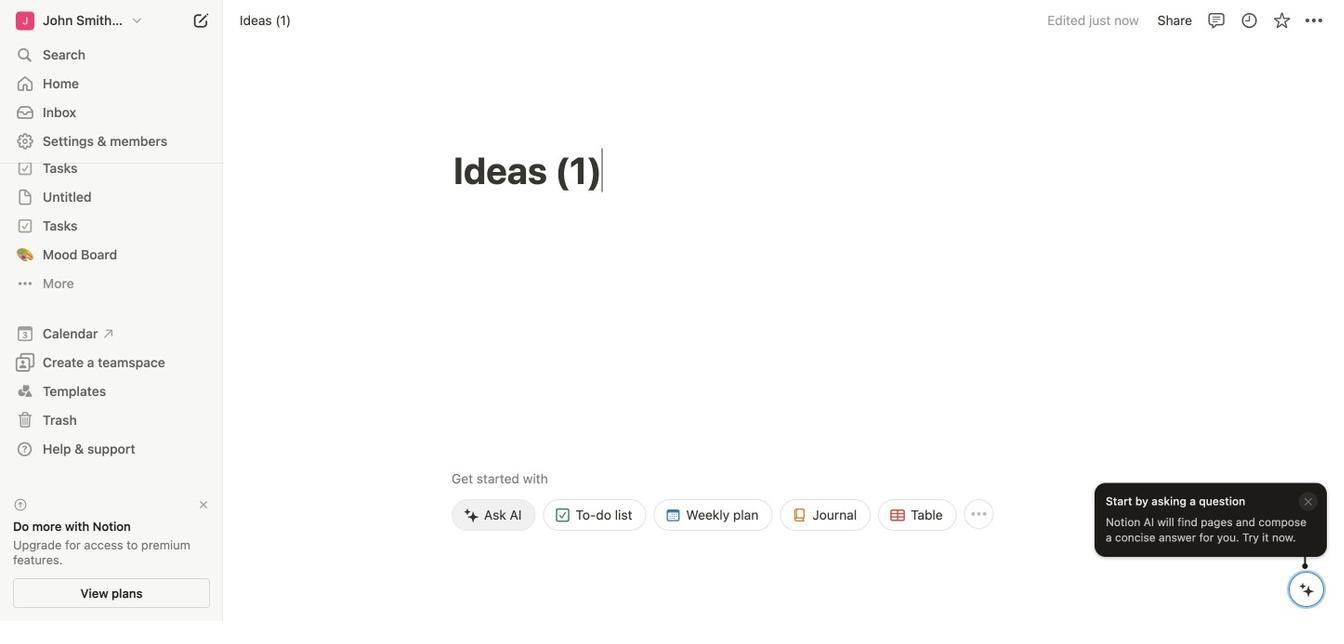 Task type: locate. For each thing, give the bounding box(es) containing it.
comments image
[[1208, 11, 1227, 30]]

🎨 change page icon image
[[16, 244, 34, 266]]

open image
[[20, 192, 31, 203], [20, 249, 31, 260]]

menu
[[452, 339, 1339, 620]]

updates image
[[1241, 11, 1259, 30]]

1 vertical spatial open image
[[20, 249, 31, 260]]

1 vertical spatial open image
[[20, 220, 31, 231]]

2 open image from the top
[[20, 220, 31, 231]]

0 vertical spatial open image
[[20, 163, 31, 174]]

0 vertical spatial open image
[[20, 192, 31, 203]]

close tooltip image
[[1303, 495, 1315, 508]]

open image
[[20, 163, 31, 174], [20, 220, 31, 231]]



Task type: vqa. For each thing, say whether or not it's contained in the screenshot.
Open image to the middle
yes



Task type: describe. For each thing, give the bounding box(es) containing it.
favorite image
[[1273, 11, 1292, 30]]

1 open image from the top
[[20, 192, 31, 203]]

1 open image from the top
[[20, 163, 31, 174]]

2 open image from the top
[[20, 249, 31, 260]]

dismiss image
[[197, 498, 210, 511]]

new page image
[[190, 9, 212, 32]]

🎨 image
[[17, 244, 33, 266]]



